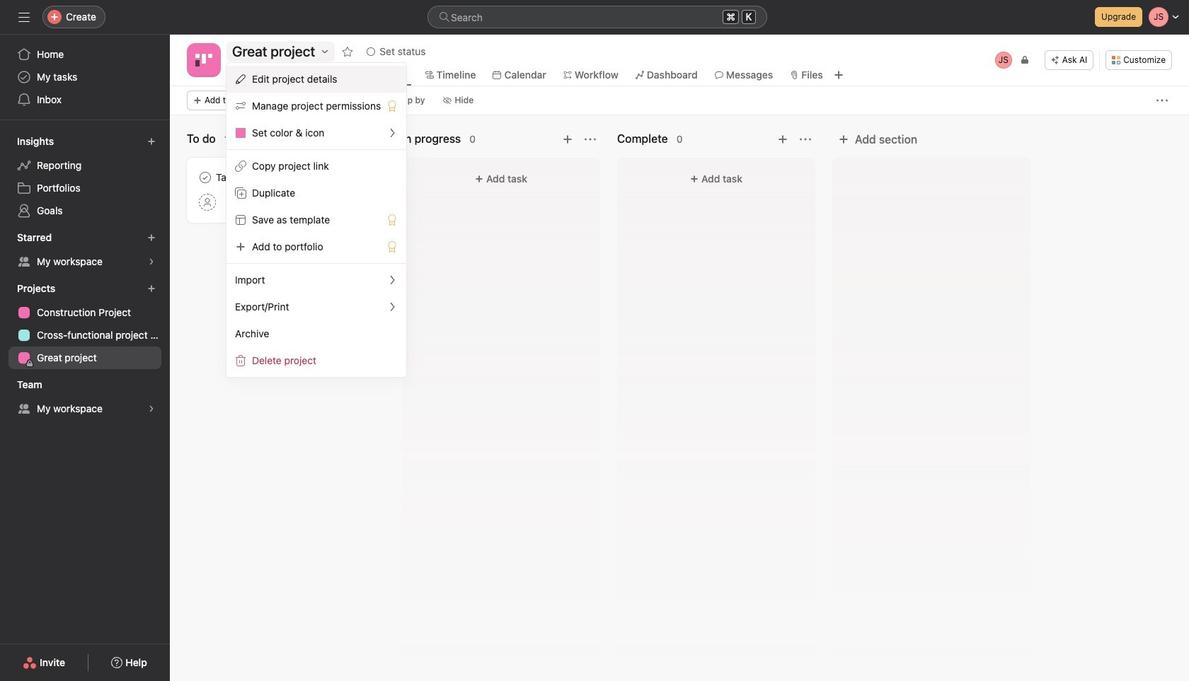 Task type: describe. For each thing, give the bounding box(es) containing it.
mark complete image
[[197, 169, 214, 186]]

see details, my workspace image
[[147, 258, 156, 266]]

add task image
[[778, 134, 789, 145]]

add task image
[[562, 134, 574, 145]]

global element
[[0, 35, 170, 120]]

insights element
[[0, 129, 170, 225]]

new insights image
[[147, 137, 156, 146]]

add to starred image
[[342, 46, 354, 57]]

Mark complete checkbox
[[197, 169, 214, 186]]

add items to starred image
[[147, 234, 156, 242]]

Search tasks, projects, and more text field
[[428, 6, 768, 28]]



Task type: vqa. For each thing, say whether or not it's contained in the screenshot.
task link
no



Task type: locate. For each thing, give the bounding box(es) containing it.
teams element
[[0, 372, 170, 423]]

see details, my workspace image
[[147, 405, 156, 414]]

None field
[[428, 6, 768, 28]]

more actions image
[[1157, 95, 1168, 106]]

projects element
[[0, 276, 170, 372]]

starred element
[[0, 225, 170, 276]]

more section actions image
[[585, 134, 596, 145]]

board image
[[195, 52, 212, 69]]

more section actions image
[[800, 134, 812, 145]]

menu item
[[227, 66, 407, 93]]

add tab image
[[833, 69, 845, 81]]

new project or portfolio image
[[147, 285, 156, 293]]

hide sidebar image
[[18, 11, 30, 23]]



